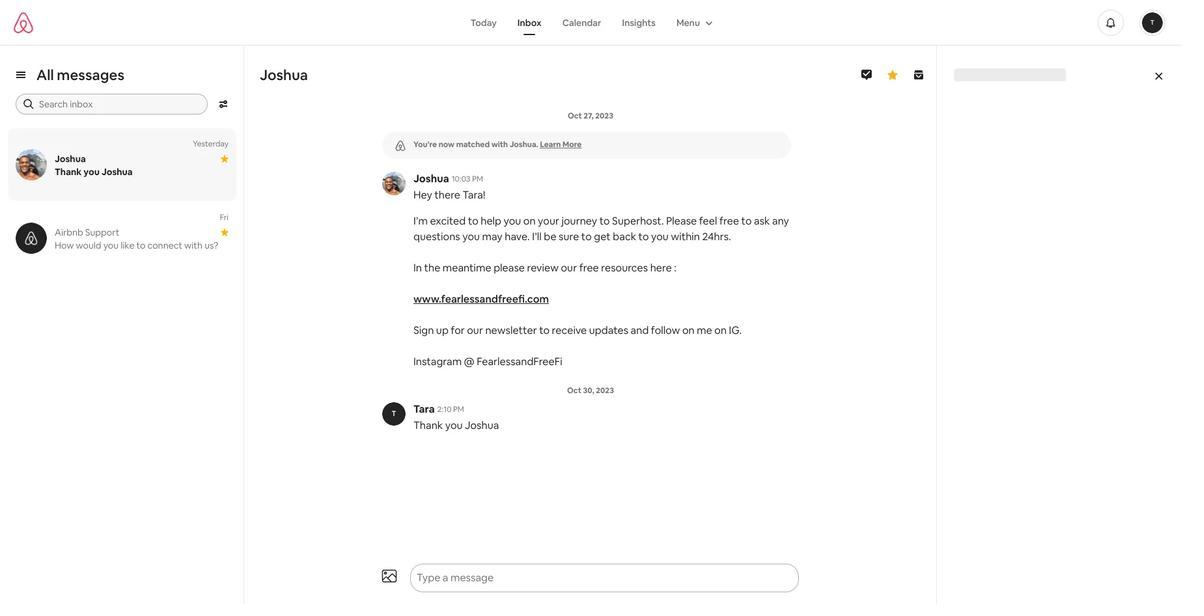 Task type: locate. For each thing, give the bounding box(es) containing it.
2023 right 27,
[[595, 111, 613, 121]]

0 vertical spatial with
[[491, 139, 508, 150]]

sign
[[413, 324, 434, 337]]

on up i'll
[[523, 214, 536, 228]]

pm for joshua
[[453, 404, 464, 415]]

joshua.
[[510, 139, 538, 150]]

0 horizontal spatial pm
[[453, 404, 464, 415]]

to
[[468, 214, 478, 228], [600, 214, 610, 228], [741, 214, 752, 228], [581, 230, 592, 244], [639, 230, 649, 244], [136, 240, 146, 251], [539, 324, 550, 337]]

you up have.
[[504, 214, 521, 228]]

2023 right '30,'
[[596, 385, 614, 396]]

your
[[538, 214, 559, 228]]

pm inside "tara 2:10 pm thank you joshua"
[[453, 404, 464, 415]]

our
[[561, 261, 577, 275], [467, 324, 483, 337]]

joshua
[[260, 66, 308, 84], [55, 153, 86, 165], [102, 166, 133, 178], [413, 172, 449, 186], [465, 419, 499, 432]]

pm inside the joshua 10:03 pm hey there tara!
[[472, 174, 483, 184]]

you down 2:10
[[445, 419, 463, 432]]

2:10
[[437, 404, 452, 415]]

to left receive
[[539, 324, 550, 337]]

our right for
[[467, 324, 483, 337]]

insights link
[[612, 10, 666, 35]]

1 horizontal spatial pm
[[472, 174, 483, 184]]

may
[[482, 230, 503, 244]]

follow
[[651, 324, 680, 337]]

1 vertical spatial 2023
[[596, 385, 614, 396]]

pm right 2:10
[[453, 404, 464, 415]]

me
[[697, 324, 712, 337]]

to up the get
[[600, 214, 610, 228]]

free up 24hrs. at the right top
[[719, 214, 739, 228]]

0 vertical spatial pm
[[472, 174, 483, 184]]

to left the get
[[581, 230, 592, 244]]

oct left '30,'
[[567, 385, 581, 396]]

resources
[[601, 261, 648, 275]]

pm for tara!
[[472, 174, 483, 184]]

learn
[[540, 139, 561, 150]]

thank up airbnb
[[55, 166, 82, 178]]

0 horizontal spatial thank
[[55, 166, 82, 178]]

thank
[[55, 166, 82, 178], [413, 419, 443, 432]]

0 vertical spatial oct
[[568, 111, 582, 121]]

2023
[[595, 111, 613, 121], [596, 385, 614, 396]]

pm up tara!
[[472, 174, 483, 184]]

thank you joshua
[[55, 166, 133, 178]]

questions
[[413, 230, 460, 244]]

insights
[[622, 17, 656, 28]]

1 horizontal spatial our
[[561, 261, 577, 275]]

1 vertical spatial oct
[[567, 385, 581, 396]]

pm
[[472, 174, 483, 184], [453, 404, 464, 415]]

yesterday
[[193, 139, 229, 149]]

you up airbnb support
[[84, 166, 100, 178]]

1 vertical spatial thank
[[413, 419, 443, 432]]

you
[[84, 166, 100, 178], [504, 214, 521, 228], [462, 230, 480, 244], [651, 230, 669, 244], [103, 240, 119, 251], [445, 419, 463, 432]]

ig.
[[729, 324, 742, 337]]

1 oct from the top
[[568, 111, 582, 121]]

to left help
[[468, 214, 478, 228]]

1 horizontal spatial with
[[491, 139, 508, 150]]

updates
[[589, 324, 628, 337]]

1 vertical spatial pm
[[453, 404, 464, 415]]

oct left 27,
[[568, 111, 582, 121]]

with
[[491, 139, 508, 150], [184, 240, 203, 251]]

us?
[[205, 240, 218, 251]]

1 vertical spatial free
[[579, 261, 599, 275]]

would
[[76, 240, 101, 251]]

joshua image
[[16, 149, 47, 180], [16, 149, 47, 180]]

www.fearlessandfreefi.com
[[413, 292, 549, 306]]

sure
[[559, 230, 579, 244]]

like
[[121, 240, 134, 251]]

select to open user profile for joshua image
[[382, 172, 406, 195]]

today link
[[460, 10, 507, 35]]

with left "joshua."
[[491, 139, 508, 150]]

oct
[[568, 111, 582, 121], [567, 385, 581, 396]]

joshua 10:03 pm hey there tara!
[[413, 172, 486, 202]]

connect
[[148, 240, 182, 251]]

Search text field
[[39, 98, 199, 111]]

0 vertical spatial 2023
[[595, 111, 613, 121]]

select to open user profile for tara image
[[382, 402, 406, 426]]

on
[[523, 214, 536, 228], [682, 324, 695, 337], [715, 324, 727, 337]]

superhost.
[[612, 214, 664, 228]]

be
[[544, 230, 556, 244]]

thank down the tara button
[[413, 419, 443, 432]]

27,
[[584, 111, 594, 121]]

inbox
[[518, 17, 542, 28]]

1 horizontal spatial thank
[[413, 419, 443, 432]]

inbox link
[[507, 10, 552, 35]]

you down support
[[103, 240, 119, 251]]

joshua button
[[413, 172, 449, 186]]

back
[[613, 230, 636, 244]]

now
[[439, 139, 455, 150]]

fri
[[220, 212, 229, 223]]

to right like
[[136, 240, 146, 251]]

joshua inside the joshua 10:03 pm hey there tara!
[[413, 172, 449, 186]]

please
[[666, 214, 697, 228]]

you left may
[[462, 230, 480, 244]]

0 horizontal spatial our
[[467, 324, 483, 337]]

oct for oct 27, 2023
[[568, 111, 582, 121]]

ask
[[754, 214, 770, 228]]

there
[[435, 188, 460, 202]]

the
[[424, 261, 440, 275]]

our right review
[[561, 261, 577, 275]]

1 horizontal spatial free
[[719, 214, 739, 228]]

2 oct from the top
[[567, 385, 581, 396]]

free
[[719, 214, 739, 228], [579, 261, 599, 275]]

on left ig.
[[715, 324, 727, 337]]

you left within
[[651, 230, 669, 244]]

receive
[[552, 324, 587, 337]]

all messages heading
[[36, 66, 124, 84]]

journey
[[562, 214, 597, 228]]

fearlessandfreefi
[[477, 355, 562, 369]]

1 horizontal spatial on
[[682, 324, 695, 337]]

excited
[[430, 214, 466, 228]]

0 horizontal spatial free
[[579, 261, 599, 275]]

help
[[481, 214, 501, 228]]

i'm
[[413, 214, 428, 228]]

sign up for our newsletter to receive updates and follow on me on ig.
[[413, 324, 742, 337]]

tara button
[[413, 402, 435, 417]]

0 horizontal spatial on
[[523, 214, 536, 228]]

with left us?
[[184, 240, 203, 251]]

oct for oct 30, 2023
[[567, 385, 581, 396]]

tara!
[[463, 188, 486, 202]]

free down the get
[[579, 261, 599, 275]]

www.fearlessandfreefi.com link
[[413, 292, 549, 306]]

0 vertical spatial free
[[719, 214, 739, 228]]

1 vertical spatial with
[[184, 240, 203, 251]]

star image
[[221, 229, 229, 236]]

i'm excited to help you on your journey to superhost. please feel free to ask any questions you may have. i'll be sure to get back to you within 24hrs.
[[413, 214, 789, 244]]

1 vertical spatial our
[[467, 324, 483, 337]]

on left me
[[682, 324, 695, 337]]



Task type: vqa. For each thing, say whether or not it's contained in the screenshot.
drive
no



Task type: describe. For each thing, give the bounding box(es) containing it.
and
[[631, 324, 649, 337]]

feel
[[699, 214, 717, 228]]

learn more link
[[540, 139, 582, 150]]

review
[[527, 261, 559, 275]]

how
[[55, 240, 74, 251]]

to left ask
[[741, 214, 752, 228]]

0 vertical spatial thank
[[55, 166, 82, 178]]

tara
[[413, 402, 435, 416]]

newsletter
[[485, 324, 537, 337]]

0 vertical spatial our
[[561, 261, 577, 275]]

thank inside "tara 2:10 pm thank you joshua"
[[413, 419, 443, 432]]

for
[[451, 324, 465, 337]]

menu button
[[666, 10, 721, 35]]

star image
[[221, 155, 229, 163]]

most recent message. tara sent thank you joshua. sent oct 30, 2023, 2:10 pm group
[[368, 370, 813, 434]]

today
[[471, 17, 497, 28]]

conversation with joshua heading
[[260, 66, 838, 84]]

airbnb support image
[[16, 223, 47, 254]]

@
[[464, 355, 475, 369]]

hey
[[413, 188, 432, 202]]

you inside "tara 2:10 pm thank you joshua"
[[445, 419, 463, 432]]

airbnb support
[[55, 227, 119, 238]]

joshua inside "tara 2:10 pm thank you joshua"
[[465, 419, 499, 432]]

Type a message text field
[[412, 565, 774, 591]]

oct 27, 2023
[[568, 111, 613, 121]]

2023 for oct 27, 2023
[[595, 111, 613, 121]]

oct 30, 2023
[[567, 385, 614, 396]]

get
[[594, 230, 611, 244]]

24hrs.
[[702, 230, 731, 244]]

all
[[36, 66, 54, 84]]

main navigation menu image
[[1142, 12, 1163, 33]]

calendar link
[[552, 10, 612, 35]]

messages
[[57, 66, 124, 84]]

i'll
[[532, 230, 542, 244]]

2023 for oct 30, 2023
[[596, 385, 614, 396]]

support
[[85, 227, 119, 238]]

select to open user profile for joshua image
[[382, 172, 406, 195]]

here
[[650, 261, 672, 275]]

instagram @ fearlessandfreefi
[[413, 355, 562, 369]]

airbnb
[[55, 227, 83, 238]]

how would you like to connect with us?
[[55, 240, 218, 251]]

to down superhost.
[[639, 230, 649, 244]]

instagram
[[413, 355, 462, 369]]

2 horizontal spatial on
[[715, 324, 727, 337]]

10:03
[[452, 174, 470, 184]]

up
[[436, 324, 449, 337]]

airbnb service says you're now matched with joshua.. sent oct 27, 2023, 11:07 am group
[[368, 95, 813, 159]]

more
[[563, 139, 582, 150]]

any
[[772, 214, 789, 228]]

calendar
[[562, 17, 601, 28]]

30,
[[583, 385, 594, 396]]

please
[[494, 261, 525, 275]]

select to open user profile for tara image
[[382, 402, 406, 426]]

tara 2:10 pm thank you joshua
[[413, 402, 499, 432]]

on inside i'm excited to help you on your journey to superhost. please feel free to ask any questions you may have. i'll be sure to get back to you within 24hrs.
[[523, 214, 536, 228]]

0 horizontal spatial with
[[184, 240, 203, 251]]

:
[[674, 261, 677, 275]]

in the meantime please review our free resources here :
[[413, 261, 677, 275]]

with inside group
[[491, 139, 508, 150]]

in
[[413, 261, 422, 275]]

matched
[[456, 139, 490, 150]]

free inside i'm excited to help you on your journey to superhost. please feel free to ask any questions you may have. i'll be sure to get back to you within 24hrs.
[[719, 214, 739, 228]]

you're now matched with joshua. learn more
[[413, 139, 582, 150]]

meantime
[[443, 261, 491, 275]]

have.
[[505, 230, 530, 244]]

menu
[[677, 17, 700, 28]]

airbnb support image
[[16, 223, 47, 254]]

all messages
[[36, 66, 124, 84]]

you're
[[413, 139, 437, 150]]

within
[[671, 230, 700, 244]]



